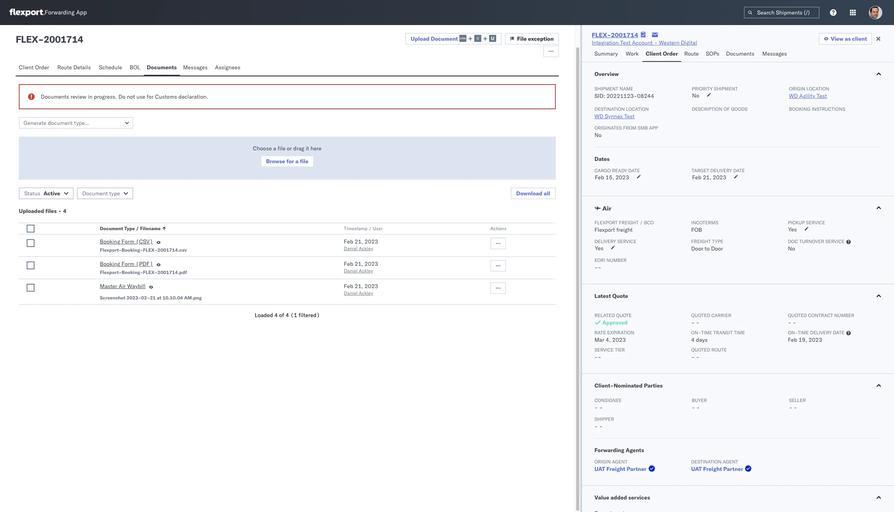 Task type: locate. For each thing, give the bounding box(es) containing it.
1 partner from the left
[[627, 466, 647, 473]]

route button
[[681, 47, 703, 62]]

integration test account - western digital link
[[592, 39, 697, 47]]

Search Shipments (/) text field
[[744, 7, 820, 18]]

0 vertical spatial air
[[602, 205, 612, 212]]

None checkbox
[[27, 284, 35, 292]]

1 vertical spatial location
[[626, 106, 649, 112]]

1 vertical spatial for
[[287, 158, 294, 165]]

no down originates
[[595, 132, 602, 139]]

file left or
[[278, 145, 285, 152]]

date for feb 15, 2023
[[628, 168, 640, 174]]

client down flex
[[19, 64, 34, 71]]

order down western
[[663, 50, 678, 57]]

forwarding for forwarding agents
[[595, 447, 624, 454]]

agent for destination agent
[[723, 459, 738, 465]]

1 daniel from the top
[[344, 246, 358, 252]]

client down integration test account - western digital link
[[646, 50, 662, 57]]

carrier
[[712, 313, 732, 319]]

documents button
[[723, 47, 759, 62], [144, 60, 180, 76]]

destination inside destination location wd synnex test
[[595, 106, 625, 112]]

on- up days
[[691, 330, 701, 336]]

progress.
[[94, 93, 117, 100]]

door right to
[[711, 245, 723, 252]]

/ right the type
[[136, 226, 139, 232]]

1 booking from the top
[[100, 238, 120, 245]]

summary button
[[591, 47, 623, 62]]

2 agent from the left
[[723, 459, 738, 465]]

2 booking- from the top
[[122, 270, 143, 276]]

use
[[137, 93, 145, 100]]

1 vertical spatial file
[[300, 158, 309, 165]]

-
[[38, 33, 44, 45], [654, 39, 658, 46], [595, 264, 598, 271], [598, 264, 601, 271], [691, 320, 695, 327], [696, 320, 700, 327], [788, 320, 792, 327], [793, 320, 796, 327], [595, 354, 598, 361], [598, 354, 601, 361], [691, 354, 695, 361], [696, 354, 700, 361], [595, 405, 598, 412], [599, 405, 603, 412], [692, 405, 695, 412], [697, 405, 700, 412], [789, 405, 793, 412], [794, 405, 797, 412], [595, 423, 598, 430], [599, 423, 603, 430]]

1 horizontal spatial origin
[[789, 86, 805, 92]]

wd inside destination location wd synnex test
[[595, 113, 604, 120]]

2 horizontal spatial /
[[640, 220, 643, 226]]

instructions
[[812, 106, 846, 112]]

type up the document type / filename
[[109, 190, 120, 197]]

uat freight partner down destination agent
[[691, 466, 743, 473]]

doc turnover service
[[788, 239, 845, 245]]

yes
[[789, 226, 797, 233], [595, 245, 604, 252]]

origin up agility
[[789, 86, 805, 92]]

0 vertical spatial booking
[[100, 238, 120, 245]]

all
[[544, 190, 550, 197]]

door left to
[[691, 245, 703, 252]]

booking inside booking form (pdf) link
[[100, 261, 120, 268]]

/ for flexport freight / bco flexport freight
[[640, 220, 643, 226]]

location inside destination location wd synnex test
[[626, 106, 649, 112]]

1 vertical spatial booking-
[[122, 270, 143, 276]]

documents button up 'overview' button
[[723, 47, 759, 62]]

daniel for (csv)
[[344, 246, 358, 252]]

forwarding up flex - 2001714
[[45, 9, 75, 16]]

freight up delivery service
[[617, 227, 633, 234]]

booking- down "booking form (pdf)"
[[122, 270, 143, 276]]

1 horizontal spatial a
[[295, 158, 299, 165]]

2 vertical spatial documents
[[41, 93, 69, 100]]

service for pickup service
[[806, 220, 825, 226]]

flexport- down booking form (csv)
[[100, 247, 122, 253]]

1 horizontal spatial file
[[300, 158, 309, 165]]

test up work
[[620, 39, 631, 46]]

2 daniel from the top
[[344, 268, 358, 274]]

2 door from the left
[[711, 245, 723, 252]]

booking form (pdf)
[[100, 261, 153, 268]]

0 vertical spatial flexport
[[595, 220, 618, 226]]

test up from
[[624, 113, 635, 120]]

on-
[[691, 330, 701, 336], [788, 330, 798, 336]]

quoted inside quoted carrier - -
[[691, 313, 710, 319]]

None checkbox
[[27, 225, 35, 233], [27, 240, 35, 247], [27, 262, 35, 270], [27, 225, 35, 233], [27, 240, 35, 247], [27, 262, 35, 270]]

messages
[[762, 50, 787, 57], [183, 64, 208, 71]]

1 vertical spatial yes
[[595, 245, 604, 252]]

tier
[[615, 347, 625, 353]]

booking- down booking form (csv)
[[122, 247, 143, 253]]

type inside document type button
[[109, 190, 120, 197]]

2001714 down forwarding app
[[44, 33, 83, 45]]

partner for destination agent
[[724, 466, 743, 473]]

client order down western
[[646, 50, 678, 57]]

booking- for (pdf)
[[122, 270, 143, 276]]

0 horizontal spatial date
[[628, 168, 640, 174]]

1 horizontal spatial destination
[[691, 459, 722, 465]]

2 ackley from the top
[[359, 268, 373, 274]]

booking
[[789, 106, 811, 112]]

1 vertical spatial flex-
[[143, 247, 157, 253]]

4 left days
[[691, 337, 695, 344]]

air up flexport freight / bco flexport freight
[[602, 205, 612, 212]]

uat down destination agent
[[691, 466, 702, 473]]

priority
[[692, 86, 713, 92]]

declaration.
[[178, 93, 208, 100]]

freight for destination agent
[[703, 466, 722, 473]]

sid:
[[595, 93, 605, 100]]

2023 inside quoted contract number - - rate expiration mar 4, 2023
[[612, 337, 626, 344]]

1 vertical spatial ackley
[[359, 268, 373, 274]]

1 horizontal spatial forwarding
[[595, 447, 624, 454]]

0 horizontal spatial for
[[147, 93, 154, 100]]

1 horizontal spatial route
[[684, 50, 699, 57]]

2 vertical spatial ackley
[[359, 291, 373, 296]]

delivery service
[[595, 239, 637, 245]]

1 booking- from the top
[[122, 247, 143, 253]]

partner for origin agent
[[627, 466, 647, 473]]

details
[[73, 64, 91, 71]]

0 horizontal spatial origin
[[595, 459, 611, 465]]

destination for destination agent
[[691, 459, 722, 465]]

0 vertical spatial flexport-
[[100, 247, 122, 253]]

0 horizontal spatial door
[[691, 245, 703, 252]]

of left goods
[[724, 106, 730, 112]]

agent down forwarding agents
[[612, 459, 628, 465]]

service for delivery service
[[617, 239, 637, 245]]

wd agility test link
[[789, 93, 827, 100]]

20221123-
[[607, 93, 637, 100]]

0 vertical spatial origin
[[789, 86, 805, 92]]

1 uat freight partner from the left
[[595, 466, 647, 473]]

uat freight partner link for origin
[[595, 466, 657, 474]]

exception
[[528, 35, 554, 42]]

on- for on-time transit time 4 days
[[691, 330, 701, 336]]

15,
[[606, 174, 614, 181]]

order down flex - 2001714
[[35, 64, 49, 71]]

∙
[[58, 208, 62, 215]]

2 uat from the left
[[691, 466, 702, 473]]

related
[[595, 313, 615, 319]]

location inside origin location wd agility test
[[807, 86, 830, 92]]

form for (pdf)
[[122, 261, 134, 268]]

document inside document type / filename button
[[100, 226, 123, 232]]

flexport- up the 'master'
[[100, 270, 122, 276]]

1 uat from the left
[[595, 466, 605, 473]]

quoted left contract
[[788, 313, 807, 319]]

2 flexport- from the top
[[100, 270, 122, 276]]

time up 19,
[[798, 330, 809, 336]]

21, for screenshot 2023-02-21 at 10.10.04 am.png
[[355, 283, 363, 290]]

quoted inside quoted route - -
[[691, 347, 710, 353]]

1 on- from the left
[[691, 330, 701, 336]]

1 horizontal spatial /
[[369, 226, 372, 232]]

yes for delivery
[[595, 245, 604, 252]]

mar
[[595, 337, 604, 344]]

app inside "link"
[[76, 9, 87, 16]]

1 vertical spatial air
[[119, 283, 126, 290]]

0 horizontal spatial uat freight partner
[[595, 466, 647, 473]]

location up wd agility test link
[[807, 86, 830, 92]]

bco
[[644, 220, 654, 226]]

3 time from the left
[[798, 330, 809, 336]]

time right transit
[[734, 330, 745, 336]]

1 horizontal spatial uat freight partner
[[691, 466, 743, 473]]

review
[[71, 93, 86, 100]]

1 vertical spatial app
[[649, 125, 658, 131]]

booking inside 'link'
[[100, 238, 120, 245]]

2 vertical spatial daniel
[[344, 291, 358, 296]]

1 horizontal spatial agent
[[723, 459, 738, 465]]

type down incoterms fob
[[712, 239, 724, 245]]

wd for wd synnex test
[[595, 113, 604, 120]]

on- up the feb 19, 2023
[[788, 330, 798, 336]]

time for on-time delivery date
[[798, 330, 809, 336]]

0 horizontal spatial route
[[57, 64, 72, 71]]

destination
[[595, 106, 625, 112], [691, 459, 722, 465]]

flexport-
[[100, 247, 122, 253], [100, 270, 122, 276]]

quoted for quoted route - -
[[691, 347, 710, 353]]

1 agent from the left
[[612, 459, 628, 465]]

a inside button
[[295, 158, 299, 165]]

delivery down contract
[[810, 330, 832, 336]]

quoted route - -
[[691, 347, 727, 361]]

client order down flex
[[19, 64, 49, 71]]

0 horizontal spatial wd
[[595, 113, 604, 120]]

0 horizontal spatial delivery
[[711, 168, 732, 174]]

1 vertical spatial order
[[35, 64, 49, 71]]

status active
[[24, 190, 60, 197]]

uat freight partner link down destination agent
[[691, 466, 754, 474]]

1 vertical spatial daniel
[[344, 268, 358, 274]]

0 horizontal spatial partner
[[627, 466, 647, 473]]

2 vertical spatial feb 21, 2023 daniel ackley
[[344, 283, 378, 296]]

consignee - -
[[595, 398, 622, 412]]

0 vertical spatial feb 21, 2023 daniel ackley
[[344, 238, 378, 252]]

latest quote
[[595, 293, 628, 300]]

/ inside flexport freight / bco flexport freight
[[640, 220, 643, 226]]

yes down "delivery"
[[595, 245, 604, 252]]

1 ackley from the top
[[359, 246, 373, 252]]

booking up the 'master'
[[100, 261, 120, 268]]

date up air button
[[733, 168, 745, 174]]

1 flexport- from the top
[[100, 247, 122, 253]]

flex- for booking form (pdf)
[[143, 270, 157, 276]]

feb 15, 2023
[[595, 174, 629, 181]]

agent for origin agent
[[612, 459, 628, 465]]

flexport-booking-flex-2001714.pdf
[[100, 270, 187, 276]]

2 vertical spatial document
[[100, 226, 123, 232]]

2001714 up account
[[611, 31, 638, 39]]

feb 21, 2023 daniel ackley for (pdf)
[[344, 261, 378, 274]]

0 horizontal spatial time
[[701, 330, 712, 336]]

location down 08244
[[626, 106, 649, 112]]

freight down origin agent
[[607, 466, 625, 473]]

0 vertical spatial app
[[76, 9, 87, 16]]

documents up 'overview' button
[[726, 50, 755, 57]]

flexport-booking-flex-2001714.csv
[[100, 247, 187, 253]]

feb 19, 2023
[[788, 337, 822, 344]]

air right the 'master'
[[119, 283, 126, 290]]

2 vertical spatial test
[[624, 113, 635, 120]]

form left (pdf)
[[122, 261, 134, 268]]

client order
[[646, 50, 678, 57], [19, 64, 49, 71]]

1 horizontal spatial yes
[[789, 226, 797, 233]]

0 horizontal spatial client order
[[19, 64, 49, 71]]

time for on-time transit time 4 days
[[701, 330, 712, 336]]

1 vertical spatial feb 21, 2023 daniel ackley
[[344, 261, 378, 274]]

2 feb 21, 2023 daniel ackley from the top
[[344, 261, 378, 274]]

2001714
[[611, 31, 638, 39], [44, 33, 83, 45]]

documents button right bol
[[144, 60, 180, 76]]

service up doc turnover service on the top
[[806, 220, 825, 226]]

app
[[76, 9, 87, 16], [649, 125, 658, 131]]

1 horizontal spatial wd
[[789, 93, 798, 100]]

document for document type / filename
[[100, 226, 123, 232]]

2 uat freight partner from the left
[[691, 466, 743, 473]]

app inside originates from smb app no
[[649, 125, 658, 131]]

forwarding inside "link"
[[45, 9, 75, 16]]

flex- up integration at top
[[592, 31, 611, 39]]

delivery
[[595, 239, 616, 245]]

flex- for booking form (csv)
[[143, 247, 157, 253]]

daniel
[[344, 246, 358, 252], [344, 268, 358, 274], [344, 291, 358, 296]]

2 partner from the left
[[724, 466, 743, 473]]

1 vertical spatial of
[[279, 312, 284, 319]]

route for route details
[[57, 64, 72, 71]]

/ inside document type / filename button
[[136, 226, 139, 232]]

of left (1
[[279, 312, 284, 319]]

overview button
[[582, 62, 894, 86]]

booking down the document type / filename
[[100, 238, 120, 245]]

freight
[[619, 220, 639, 226], [617, 227, 633, 234]]

1 time from the left
[[701, 330, 712, 336]]

a down drag
[[295, 158, 299, 165]]

client order button down flex
[[16, 60, 54, 76]]

service down flexport freight / bco flexport freight
[[617, 239, 637, 245]]

/ left bco
[[640, 220, 643, 226]]

ackley
[[359, 246, 373, 252], [359, 268, 373, 274], [359, 291, 373, 296]]

file inside button
[[300, 158, 309, 165]]

1 vertical spatial client
[[19, 64, 34, 71]]

2 form from the top
[[122, 261, 134, 268]]

number
[[834, 313, 855, 319]]

document for document type
[[82, 190, 108, 197]]

on- inside on-time transit time 4 days
[[691, 330, 701, 336]]

form inside 'link'
[[122, 238, 134, 245]]

0 horizontal spatial no
[[595, 132, 602, 139]]

booking-
[[122, 247, 143, 253], [122, 270, 143, 276]]

pickup service
[[788, 220, 825, 226]]

document inside document type button
[[82, 190, 108, 197]]

wd left agility
[[789, 93, 798, 100]]

0 horizontal spatial forwarding
[[45, 9, 75, 16]]

uat freight partner link down origin agent
[[595, 466, 657, 474]]

to
[[705, 245, 710, 252]]

1 vertical spatial forwarding
[[595, 447, 624, 454]]

origin down forwarding agents
[[595, 459, 611, 465]]

freight up to
[[691, 239, 711, 245]]

2 on- from the left
[[788, 330, 798, 336]]

/ left user
[[369, 226, 372, 232]]

wd up originates
[[595, 113, 604, 120]]

air inside button
[[602, 205, 612, 212]]

booking form (csv)
[[100, 238, 153, 245]]

freight left bco
[[619, 220, 639, 226]]

0 horizontal spatial app
[[76, 9, 87, 16]]

date right ready
[[628, 168, 640, 174]]

agent up value added services button
[[723, 459, 738, 465]]

1 horizontal spatial for
[[287, 158, 294, 165]]

for right use
[[147, 93, 154, 100]]

uat freight partner for destination
[[691, 466, 743, 473]]

of
[[724, 106, 730, 112], [279, 312, 284, 319]]

order
[[663, 50, 678, 57], [35, 64, 49, 71]]

time up days
[[701, 330, 712, 336]]

flexport. image
[[9, 9, 45, 16]]

shipper
[[595, 417, 614, 423]]

1 vertical spatial documents
[[147, 64, 177, 71]]

flexport- for booking form (csv)
[[100, 247, 122, 253]]

flex- down (pdf)
[[143, 270, 157, 276]]

booking
[[100, 238, 120, 245], [100, 261, 120, 268]]

0 vertical spatial document
[[431, 35, 458, 42]]

route down digital
[[684, 50, 699, 57]]

1 horizontal spatial type
[[712, 239, 724, 245]]

0 horizontal spatial location
[[626, 106, 649, 112]]

master air waybill
[[100, 283, 146, 290]]

1 horizontal spatial delivery
[[810, 330, 832, 336]]

browse for a file button
[[261, 156, 314, 167]]

0 vertical spatial route
[[684, 50, 699, 57]]

it
[[306, 145, 309, 152]]

uat for origin
[[595, 466, 605, 473]]

for down or
[[287, 158, 294, 165]]

0 vertical spatial forwarding
[[45, 9, 75, 16]]

flex- down (csv)
[[143, 247, 157, 253]]

ready
[[612, 168, 627, 174]]

3 daniel from the top
[[344, 291, 358, 296]]

client
[[852, 35, 867, 42]]

added
[[611, 495, 627, 502]]

0 vertical spatial type
[[109, 190, 120, 197]]

1 horizontal spatial location
[[807, 86, 830, 92]]

1 vertical spatial flexport
[[595, 227, 615, 234]]

booking form (pdf) link
[[100, 260, 153, 270]]

1 feb 21, 2023 daniel ackley from the top
[[344, 238, 378, 252]]

a right choose
[[273, 145, 276, 152]]

quoted down days
[[691, 347, 710, 353]]

partner down agents
[[627, 466, 647, 473]]

1 vertical spatial route
[[57, 64, 72, 71]]

document type
[[82, 190, 120, 197]]

0 vertical spatial of
[[724, 106, 730, 112]]

date down number
[[833, 330, 845, 336]]

client order button down western
[[643, 47, 681, 62]]

freight down destination agent
[[703, 466, 722, 473]]

0 vertical spatial location
[[807, 86, 830, 92]]

client order button
[[643, 47, 681, 62], [16, 60, 54, 76]]

documents right the bol button
[[147, 64, 177, 71]]

file
[[278, 145, 285, 152], [300, 158, 309, 165]]

uat freight partner down origin agent
[[595, 466, 647, 473]]

quoted inside quoted contract number - - rate expiration mar 4, 2023
[[788, 313, 807, 319]]

quoted left carrier
[[691, 313, 710, 319]]

test up booking instructions at the right top of page
[[817, 93, 827, 100]]

1 vertical spatial destination
[[691, 459, 722, 465]]

1 uat freight partner link from the left
[[595, 466, 657, 474]]

flexport
[[595, 220, 618, 226], [595, 227, 615, 234]]

form down the type
[[122, 238, 134, 245]]

file down it
[[300, 158, 309, 165]]

/
[[640, 220, 643, 226], [136, 226, 139, 232], [369, 226, 372, 232]]

2 horizontal spatial time
[[798, 330, 809, 336]]

1 form from the top
[[122, 238, 134, 245]]

user
[[373, 226, 383, 232]]

route for route
[[684, 50, 699, 57]]

agent
[[612, 459, 628, 465], [723, 459, 738, 465]]

no down the priority
[[692, 92, 699, 99]]

booking- for (csv)
[[122, 247, 143, 253]]

screenshot 2023-02-21 at 10.10.04 am.png
[[100, 295, 202, 301]]

yes down pickup
[[789, 226, 797, 233]]

shipper - -
[[595, 417, 614, 430]]

days
[[696, 337, 708, 344]]

0 vertical spatial for
[[147, 93, 154, 100]]

1 horizontal spatial app
[[649, 125, 658, 131]]

type inside freight type door to door
[[712, 239, 724, 245]]

wd inside origin location wd agility test
[[789, 93, 798, 100]]

forwarding app
[[45, 9, 87, 16]]

2 uat freight partner link from the left
[[691, 466, 754, 474]]

upload document
[[411, 35, 458, 42]]

partner down destination agent
[[724, 466, 743, 473]]

uat down origin agent
[[595, 466, 605, 473]]

1 vertical spatial booking
[[100, 261, 120, 268]]

0 vertical spatial yes
[[789, 226, 797, 233]]

origin inside origin location wd agility test
[[789, 86, 805, 92]]

1 horizontal spatial date
[[733, 168, 745, 174]]

documents left review
[[41, 93, 69, 100]]

from
[[623, 125, 637, 131]]

no inside originates from smb app no
[[595, 132, 602, 139]]

1 horizontal spatial client order button
[[643, 47, 681, 62]]

0 horizontal spatial type
[[109, 190, 120, 197]]

0 horizontal spatial order
[[35, 64, 49, 71]]

forwarding up origin agent
[[595, 447, 624, 454]]

test inside origin location wd agility test
[[817, 93, 827, 100]]

3 ackley from the top
[[359, 291, 373, 296]]

test inside destination location wd synnex test
[[624, 113, 635, 120]]

0 horizontal spatial uat freight partner link
[[595, 466, 657, 474]]

description
[[692, 106, 723, 112]]

1 vertical spatial test
[[817, 93, 827, 100]]

no down the doc in the top of the page
[[788, 245, 795, 252]]

transit
[[714, 330, 733, 336]]

flex
[[16, 33, 38, 45]]

0 vertical spatial form
[[122, 238, 134, 245]]

0 horizontal spatial a
[[273, 145, 276, 152]]

date for feb 21, 2023
[[733, 168, 745, 174]]

incoterms fob
[[691, 220, 718, 234]]

0 vertical spatial ackley
[[359, 246, 373, 252]]

origin for origin agent
[[595, 459, 611, 465]]

0 horizontal spatial client order button
[[16, 60, 54, 76]]

delivery up feb 21, 2023
[[711, 168, 732, 174]]

quote
[[612, 293, 628, 300]]

bol button
[[127, 60, 144, 76]]

1 vertical spatial a
[[295, 158, 299, 165]]

0 horizontal spatial on-
[[691, 330, 701, 336]]

route left 'details'
[[57, 64, 72, 71]]

uat freight partner link for destination
[[691, 466, 754, 474]]

2 booking from the top
[[100, 261, 120, 268]]



Task type: describe. For each thing, give the bounding box(es) containing it.
0 vertical spatial client
[[646, 50, 662, 57]]

uploaded
[[19, 208, 44, 215]]

10.10.04
[[163, 295, 183, 301]]

/ inside timestamp / user button
[[369, 226, 372, 232]]

freight inside freight type door to door
[[691, 239, 711, 245]]

ackley for (pdf)
[[359, 268, 373, 274]]

account
[[632, 39, 653, 46]]

expiration
[[607, 330, 635, 336]]

integration test account - western digital
[[592, 39, 697, 46]]

destination for destination location wd synnex test
[[595, 106, 625, 112]]

priority shipment
[[692, 86, 738, 92]]

2 time from the left
[[734, 330, 745, 336]]

booking for booking form (pdf)
[[100, 261, 120, 268]]

upload
[[411, 35, 430, 42]]

/ for document type / filename
[[136, 226, 139, 232]]

02-
[[141, 295, 150, 301]]

yes for pickup
[[789, 226, 797, 233]]

cargo ready date
[[595, 168, 640, 174]]

(csv)
[[136, 238, 153, 245]]

customs
[[155, 93, 177, 100]]

upload document button
[[405, 33, 502, 45]]

1 flexport from the top
[[595, 220, 618, 226]]

1 vertical spatial messages
[[183, 64, 208, 71]]

quoted for quoted contract number - - rate expiration mar 4, 2023
[[788, 313, 807, 319]]

western
[[659, 39, 680, 46]]

test inside integration test account - western digital link
[[620, 39, 631, 46]]

type
[[124, 226, 135, 232]]

air button
[[582, 196, 894, 220]]

21
[[150, 295, 156, 301]]

Generate document type... text field
[[19, 117, 133, 129]]

master air waybill link
[[100, 283, 146, 292]]

goods
[[731, 106, 748, 112]]

doc
[[788, 239, 798, 245]]

am.png
[[184, 295, 202, 301]]

4 right loaded
[[274, 312, 278, 319]]

freight for origin agent
[[607, 466, 625, 473]]

digital
[[681, 39, 697, 46]]

forwarding agents
[[595, 447, 644, 454]]

client-nominated parties
[[595, 383, 663, 390]]

1 horizontal spatial messages
[[762, 50, 787, 57]]

booking for booking form (csv)
[[100, 238, 120, 245]]

service tier --
[[595, 347, 625, 361]]

browse
[[266, 158, 285, 165]]

1 horizontal spatial documents button
[[723, 47, 759, 62]]

quoted carrier - -
[[691, 313, 732, 327]]

2 horizontal spatial date
[[833, 330, 845, 336]]

as
[[845, 35, 851, 42]]

feb 21, 2023 daniel ackley for (csv)
[[344, 238, 378, 252]]

2 vertical spatial no
[[788, 245, 795, 252]]

buyer - -
[[692, 398, 707, 412]]

browse for a file
[[266, 158, 309, 165]]

quoted for quoted carrier - -
[[691, 313, 710, 319]]

document type / filename button
[[98, 224, 328, 232]]

or
[[287, 145, 292, 152]]

location for wd agility test
[[807, 86, 830, 92]]

drag
[[293, 145, 304, 152]]

wd synnex test link
[[595, 113, 635, 120]]

1 horizontal spatial documents
[[147, 64, 177, 71]]

status
[[24, 190, 40, 197]]

service right turnover
[[826, 239, 845, 245]]

originates from smb app no
[[595, 125, 658, 139]]

on-time transit time 4 days
[[691, 330, 745, 344]]

buyer
[[692, 398, 707, 404]]

1 horizontal spatial client order
[[646, 50, 678, 57]]

form for (csv)
[[122, 238, 134, 245]]

services
[[628, 495, 650, 502]]

2001714.csv
[[157, 247, 187, 253]]

1 horizontal spatial 2001714
[[611, 31, 638, 39]]

type for document type
[[109, 190, 120, 197]]

2 flexport from the top
[[595, 227, 615, 234]]

agents
[[626, 447, 644, 454]]

1 vertical spatial delivery
[[810, 330, 832, 336]]

on- for on-time delivery date
[[788, 330, 798, 336]]

flex-2001714
[[592, 31, 638, 39]]

flexport- for booking form (pdf)
[[100, 270, 122, 276]]

cargo
[[595, 168, 611, 174]]

choose a file or drag it here
[[253, 145, 322, 152]]

0 vertical spatial documents
[[726, 50, 755, 57]]

approved
[[602, 320, 628, 327]]

flexport freight / bco flexport freight
[[595, 220, 654, 234]]

0 vertical spatial file
[[278, 145, 285, 152]]

test for wd synnex test
[[624, 113, 635, 120]]

uat freight partner for origin
[[595, 466, 647, 473]]

document inside the upload document button
[[431, 35, 458, 42]]

type for freight type door to door
[[712, 239, 724, 245]]

0 vertical spatial flex-
[[592, 31, 611, 39]]

21, for flexport-booking-flex-2001714.csv
[[355, 238, 363, 245]]

4 inside on-time transit time 4 days
[[691, 337, 695, 344]]

actions
[[490, 226, 507, 232]]

0 horizontal spatial client
[[19, 64, 34, 71]]

service
[[595, 347, 614, 353]]

daniel for (pdf)
[[344, 268, 358, 274]]

value added services button
[[582, 487, 894, 510]]

1 vertical spatial client order
[[19, 64, 49, 71]]

0 vertical spatial delivery
[[711, 168, 732, 174]]

do
[[118, 93, 125, 100]]

uat for destination
[[691, 466, 702, 473]]

for inside button
[[287, 158, 294, 165]]

fob
[[691, 227, 702, 234]]

name
[[620, 86, 633, 92]]

schedule button
[[96, 60, 127, 76]]

latest
[[595, 293, 611, 300]]

quoted contract number - - rate expiration mar 4, 2023
[[595, 313, 855, 344]]

21, for flexport-booking-flex-2001714.pdf
[[355, 261, 363, 268]]

4 right ∙
[[63, 208, 66, 215]]

location for wd synnex test
[[626, 106, 649, 112]]

0 horizontal spatial air
[[119, 283, 126, 290]]

booking form (csv) link
[[100, 238, 153, 247]]

1 horizontal spatial no
[[692, 92, 699, 99]]

0 horizontal spatial of
[[279, 312, 284, 319]]

assignees
[[215, 64, 240, 71]]

4 left (1
[[286, 312, 289, 319]]

on-time delivery date
[[788, 330, 845, 336]]

ackley for (csv)
[[359, 246, 373, 252]]

documents review in progress. do not use for customs declaration.
[[41, 93, 208, 100]]

1 door from the left
[[691, 245, 703, 252]]

0 vertical spatial a
[[273, 145, 276, 152]]

target delivery date
[[692, 168, 745, 174]]

bol
[[130, 64, 140, 71]]

pickup
[[788, 220, 805, 226]]

destination location wd synnex test
[[595, 106, 649, 120]]

1 vertical spatial freight
[[617, 227, 633, 234]]

1 horizontal spatial of
[[724, 106, 730, 112]]

wd for wd agility test
[[789, 93, 798, 100]]

overview
[[595, 71, 619, 78]]

3 feb 21, 2023 daniel ackley from the top
[[344, 283, 378, 296]]

parties
[[644, 383, 663, 390]]

test for wd agility test
[[817, 93, 827, 100]]

nominated
[[614, 383, 643, 390]]

0 horizontal spatial documents button
[[144, 60, 180, 76]]

(pdf)
[[136, 261, 153, 268]]

synnex
[[605, 113, 623, 120]]

work
[[626, 50, 639, 57]]

4,
[[606, 337, 611, 344]]

0 horizontal spatial documents
[[41, 93, 69, 100]]

origin for origin location wd agility test
[[789, 86, 805, 92]]

0 horizontal spatial 2001714
[[44, 33, 83, 45]]

1 horizontal spatial messages button
[[759, 47, 791, 62]]

0 vertical spatial order
[[663, 50, 678, 57]]

forwarding for forwarding app
[[45, 9, 75, 16]]

0 horizontal spatial messages button
[[180, 60, 212, 76]]

0 vertical spatial freight
[[619, 220, 639, 226]]

client-
[[595, 383, 614, 390]]

turnover
[[799, 239, 824, 245]]

incoterms
[[691, 220, 718, 226]]

originates
[[595, 125, 622, 131]]

loaded
[[255, 312, 273, 319]]

shipment name sid: 20221123-08244
[[595, 86, 654, 100]]



Task type: vqa. For each thing, say whether or not it's contained in the screenshot.
Express to the left
no



